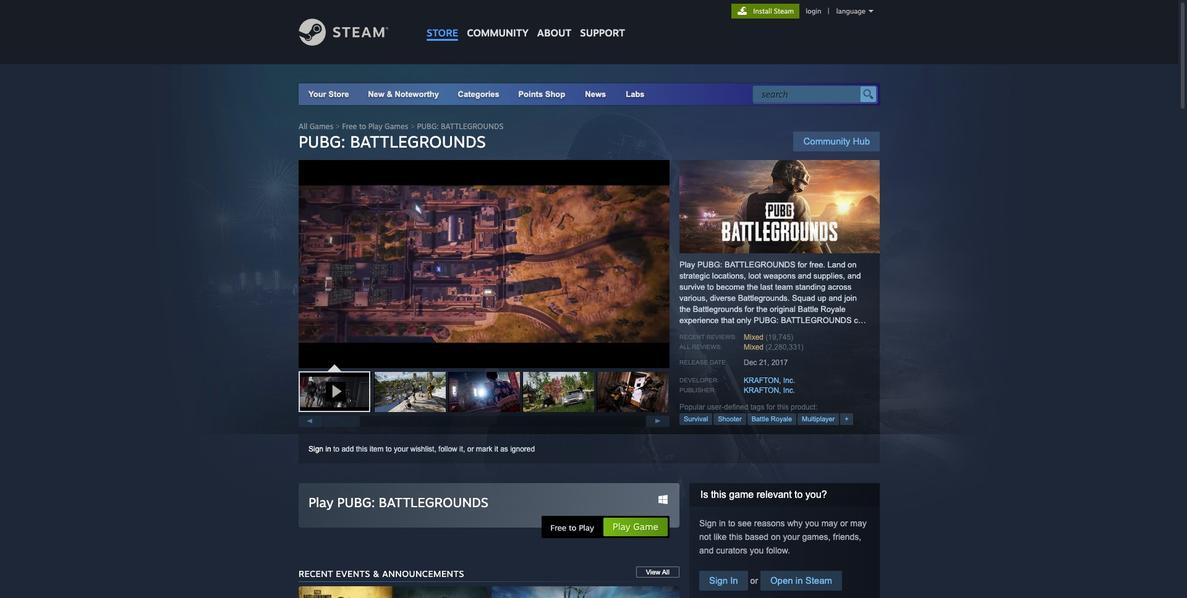 Task type: vqa. For each thing, say whether or not it's contained in the screenshot.
Make
no



Task type: describe. For each thing, give the bounding box(es) containing it.
play pubg: battlegrounds
[[309, 495, 488, 511]]

1 may from the left
[[822, 519, 838, 529]]

pubg: down noteworthy
[[417, 122, 439, 131]]

community
[[467, 27, 529, 39]]

all games > free to play games > pubg: battlegrounds
[[299, 122, 504, 131]]

on inside play pubg: battlegrounds for free. land on strategic locations, loot weapons and supplies, and survive to become the last team standing across various, diverse battlegrounds. squad up and join the battlegrounds for the original battle royale experience that only pubg: battlegrounds can offer.
[[848, 260, 857, 270]]

news
[[585, 90, 606, 99]]

land
[[828, 260, 846, 270]]

game
[[729, 490, 754, 500]]

survive
[[680, 283, 705, 292]]

2 games from the left
[[385, 122, 408, 131]]

0 vertical spatial you
[[805, 519, 819, 529]]

popular
[[680, 403, 705, 412]]

recent reviews:
[[680, 334, 737, 341]]

your inside the sign in to see reasons why you may or may not like this based on your games, friends, and curators you follow.
[[783, 532, 800, 542]]

your store
[[309, 90, 349, 99]]

search search field
[[762, 87, 858, 103]]

user-
[[707, 403, 724, 412]]

follow.
[[766, 546, 790, 556]]

inc. for publisher:
[[783, 387, 795, 395]]

all reviews:
[[680, 344, 722, 351]]

to inside the sign in to see reasons why you may or may not like this based on your games, friends, and curators you follow.
[[728, 519, 736, 529]]

view all link
[[636, 567, 680, 578]]

login | language
[[806, 7, 866, 15]]

experience
[[680, 316, 719, 325]]

2017
[[772, 359, 788, 367]]

survival link
[[680, 414, 713, 425]]

dec
[[744, 359, 757, 367]]

view all
[[646, 569, 670, 576]]

battlegrounds down up
[[781, 316, 852, 325]]

up
[[818, 294, 827, 303]]

about link
[[533, 0, 576, 42]]

your store link
[[309, 90, 349, 99]]

1 vertical spatial free
[[551, 523, 567, 533]]

on inside the sign in to see reasons why you may or may not like this based on your games, friends, and curators you follow.
[[771, 532, 781, 542]]

battlegrounds.
[[738, 294, 790, 303]]

add
[[342, 445, 354, 454]]

friends,
[[833, 532, 862, 542]]

0 horizontal spatial your
[[394, 445, 408, 454]]

that
[[721, 316, 735, 325]]

sign in to add this item to your wishlist, follow it, or mark it as ignored
[[309, 445, 535, 454]]

store
[[329, 90, 349, 99]]

team
[[775, 283, 793, 292]]

store link
[[422, 0, 463, 45]]

pubg: battlegrounds
[[299, 132, 486, 152]]

and inside the sign in to see reasons why you may or may not like this based on your games, friends, and curators you follow.
[[699, 546, 714, 556]]

community
[[804, 136, 851, 147]]

battlegrounds up "loot"
[[725, 260, 796, 270]]

in for sign in to add this item to your wishlist, follow it, or mark it as ignored
[[326, 445, 331, 454]]

new
[[368, 90, 385, 99]]

battlegrounds down all games > free to play games > pubg: battlegrounds
[[350, 132, 486, 152]]

date:
[[710, 359, 728, 366]]

mixed for mixed (19,745)
[[744, 333, 764, 342]]

play for play game
[[613, 521, 631, 533]]

0 vertical spatial free
[[342, 122, 357, 131]]

reviews: for mixed (2,280,331)
[[692, 344, 722, 351]]

global menu navigation
[[422, 0, 630, 45]]

2 vertical spatial or
[[748, 576, 761, 586]]

all for all reviews:
[[680, 344, 690, 351]]

noteworthy
[[395, 90, 439, 99]]

publisher:
[[680, 387, 716, 394]]

multiplayer
[[802, 416, 835, 423]]

like
[[714, 532, 727, 542]]

can
[[854, 316, 867, 325]]

reviews: for mixed (19,745)
[[707, 334, 737, 341]]

announcements
[[382, 569, 464, 579]]

events
[[336, 569, 370, 579]]

product:
[[791, 403, 818, 412]]

store
[[427, 27, 458, 39]]

popular user-defined tags for this product:
[[680, 403, 818, 412]]

in
[[731, 576, 738, 586]]

in for sign in to see reasons why you may or may not like this based on your games, friends, and curators you follow.
[[719, 519, 726, 529]]

hub
[[853, 136, 870, 147]]

developer:
[[680, 377, 719, 384]]

game
[[633, 521, 659, 533]]

pubg: down all games link
[[299, 132, 346, 152]]

2 vertical spatial for
[[767, 403, 775, 412]]

language
[[837, 7, 866, 15]]

krafton, inc. link for publisher:
[[744, 387, 795, 395]]

games,
[[802, 532, 831, 542]]

standing
[[795, 283, 826, 292]]

krafton, for developer:
[[744, 377, 781, 385]]

shooter
[[718, 416, 742, 423]]

this right is
[[711, 490, 727, 500]]

see
[[738, 519, 752, 529]]

recent events & announcements
[[299, 569, 464, 579]]

original
[[770, 305, 796, 314]]

free to play games link
[[342, 122, 408, 131]]

community hub
[[804, 136, 870, 147]]

become
[[716, 283, 745, 292]]

inc. for developer:
[[783, 377, 795, 385]]

all inside 'link'
[[662, 569, 670, 576]]

open in steam
[[771, 576, 832, 586]]

this up battle royale
[[777, 403, 789, 412]]

is this game relevant to you?
[[701, 490, 827, 500]]

and up standing at the top of the page
[[798, 272, 812, 281]]

steam inside the open in steam link
[[806, 576, 832, 586]]

sign in link
[[699, 571, 748, 591]]

|
[[828, 7, 830, 15]]

pubg: inside play pubg: battlegrounds for free. land on strategic locations, loot weapons and supplies, and survive to become the last team standing across various, diverse battlegrounds. squad up and join the battlegrounds for the original battle royale experience that only pubg: battlegrounds can offer.
[[698, 260, 723, 270]]

release date:
[[680, 359, 728, 366]]

categories
[[458, 90, 500, 99]]

follow
[[439, 445, 458, 454]]

all for all games > free to play games > pubg: battlegrounds
[[299, 122, 308, 131]]

(19,745)
[[766, 333, 794, 342]]

1 > from the left
[[336, 122, 340, 131]]

recent for recent reviews:
[[680, 334, 705, 341]]

mixed (19,745)
[[744, 333, 794, 342]]

you?
[[806, 490, 827, 500]]

release
[[680, 359, 708, 366]]

steam inside the install steam link
[[774, 7, 794, 15]]



Task type: locate. For each thing, give the bounding box(es) containing it.
sign inside the sign in to see reasons why you may or may not like this based on your games, friends, and curators you follow.
[[699, 519, 717, 529]]

krafton, up tags
[[744, 387, 781, 395]]

0 vertical spatial royale
[[821, 305, 846, 314]]

& right new
[[387, 90, 393, 99]]

in inside the sign in to see reasons why you may or may not like this based on your games, friends, and curators you follow.
[[719, 519, 726, 529]]

steam
[[774, 7, 794, 15], [806, 576, 832, 586]]

0 horizontal spatial royale
[[771, 416, 792, 423]]

games
[[310, 122, 333, 131], [385, 122, 408, 131]]

mixed down only pubg:
[[744, 333, 764, 342]]

this up 'curators'
[[729, 532, 743, 542]]

and down across
[[829, 294, 842, 303]]

labs
[[626, 90, 645, 99]]

1 mixed from the top
[[744, 333, 764, 342]]

1 vertical spatial krafton,
[[744, 387, 781, 395]]

sign for sign in
[[709, 576, 728, 586]]

all
[[299, 122, 308, 131], [680, 344, 690, 351], [662, 569, 670, 576]]

for up only pubg:
[[745, 305, 754, 314]]

offer.
[[680, 327, 697, 336]]

1 vertical spatial your
[[783, 532, 800, 542]]

play game
[[613, 521, 659, 533]]

strategic
[[680, 272, 710, 281]]

0 vertical spatial or
[[467, 445, 474, 454]]

0 horizontal spatial may
[[822, 519, 838, 529]]

you up games,
[[805, 519, 819, 529]]

1 horizontal spatial &
[[387, 90, 393, 99]]

2 krafton, inc. from the top
[[744, 387, 795, 395]]

1 vertical spatial steam
[[806, 576, 832, 586]]

you
[[805, 519, 819, 529], [750, 546, 764, 556]]

pubg: battlegrounds link
[[417, 122, 504, 131]]

login
[[806, 7, 822, 15]]

for up battle royale
[[767, 403, 775, 412]]

0 vertical spatial steam
[[774, 7, 794, 15]]

1 horizontal spatial royale
[[821, 305, 846, 314]]

1 vertical spatial sign
[[699, 519, 717, 529]]

1 vertical spatial mixed
[[744, 343, 764, 352]]

1 horizontal spatial you
[[805, 519, 819, 529]]

the down "loot"
[[747, 283, 758, 292]]

1 horizontal spatial battle
[[798, 305, 819, 314]]

inc. up product:
[[783, 387, 795, 395]]

all games link
[[299, 122, 333, 131]]

steam right open
[[806, 576, 832, 586]]

support link
[[576, 0, 630, 42]]

mixed up dec
[[744, 343, 764, 352]]

play game link
[[603, 518, 669, 537]]

1 krafton, inc. link from the top
[[744, 377, 795, 385]]

battle inside play pubg: battlegrounds for free. land on strategic locations, loot weapons and supplies, and survive to become the last team standing across various, diverse battlegrounds. squad up and join the battlegrounds for the original battle royale experience that only pubg: battlegrounds can offer.
[[798, 305, 819, 314]]

recent for recent events & announcements
[[299, 569, 333, 579]]

recent up all reviews:
[[680, 334, 705, 341]]

sign in
[[709, 576, 738, 586]]

1 horizontal spatial your
[[783, 532, 800, 542]]

2 horizontal spatial all
[[680, 344, 690, 351]]

0 horizontal spatial battle
[[752, 416, 769, 423]]

0 horizontal spatial &
[[373, 569, 380, 579]]

last
[[761, 283, 773, 292]]

2 vertical spatial sign
[[709, 576, 728, 586]]

2 > from the left
[[411, 122, 415, 131]]

your
[[394, 445, 408, 454], [783, 532, 800, 542]]

0 vertical spatial for
[[798, 260, 807, 270]]

play for play pubg: battlegrounds
[[309, 495, 334, 511]]

1 krafton, from the top
[[744, 377, 781, 385]]

tags
[[751, 403, 765, 412]]

1 vertical spatial royale
[[771, 416, 792, 423]]

login link
[[804, 7, 824, 15]]

0 horizontal spatial >
[[336, 122, 340, 131]]

battle royale
[[752, 416, 792, 423]]

based
[[745, 532, 769, 542]]

krafton, for publisher:
[[744, 387, 781, 395]]

0 horizontal spatial or
[[467, 445, 474, 454]]

recent left 'events'
[[299, 569, 333, 579]]

1 horizontal spatial in
[[719, 519, 726, 529]]

the down various,
[[680, 305, 691, 314]]

1 inc. from the top
[[783, 377, 795, 385]]

royale down up
[[821, 305, 846, 314]]

2 krafton, inc. link from the top
[[744, 387, 795, 395]]

0 vertical spatial reviews:
[[707, 334, 737, 341]]

None search field
[[753, 85, 878, 103]]

royale down product:
[[771, 416, 792, 423]]

inc. down '2017'
[[783, 377, 795, 385]]

krafton, inc. link up tags
[[744, 387, 795, 395]]

the
[[747, 283, 758, 292], [680, 305, 691, 314], [757, 305, 768, 314]]

1 vertical spatial for
[[745, 305, 754, 314]]

1 vertical spatial battle
[[752, 416, 769, 423]]

ignored
[[510, 445, 535, 454]]

may up friends,
[[851, 519, 867, 529]]

sign in link
[[309, 445, 331, 454]]

1 vertical spatial reviews:
[[692, 344, 722, 351]]

mixed for mixed (2,280,331)
[[744, 343, 764, 352]]

view
[[646, 569, 661, 576]]

0 horizontal spatial free
[[342, 122, 357, 131]]

1 horizontal spatial free
[[551, 523, 567, 533]]

sign in to see reasons why you may or may not like this based on your games, friends, and curators you follow.
[[699, 519, 867, 556]]

0 vertical spatial in
[[326, 445, 331, 454]]

locations,
[[712, 272, 746, 281]]

play
[[368, 122, 383, 131], [680, 260, 695, 270], [309, 495, 334, 511], [613, 521, 631, 533], [579, 523, 594, 533]]

krafton, inc. for publisher:
[[744, 387, 795, 395]]

0 horizontal spatial you
[[750, 546, 764, 556]]

0 horizontal spatial on
[[771, 532, 781, 542]]

labs link
[[616, 83, 655, 105]]

or inside the sign in to see reasons why you may or may not like this based on your games, friends, and curators you follow.
[[840, 519, 848, 529]]

in right open
[[796, 576, 803, 586]]

0 vertical spatial all
[[299, 122, 308, 131]]

play left game
[[613, 521, 631, 533]]

battlegrounds
[[693, 305, 743, 314]]

krafton, down 21,
[[744, 377, 781, 385]]

open in steam link
[[761, 571, 842, 591]]

1 vertical spatial all
[[680, 344, 690, 351]]

play down sign in link
[[309, 495, 334, 511]]

in left the add
[[326, 445, 331, 454]]

1 horizontal spatial or
[[748, 576, 761, 586]]

dec 21, 2017
[[744, 359, 788, 367]]

royale inside play pubg: battlegrounds for free. land on strategic locations, loot weapons and supplies, and survive to become the last team standing across various, diverse battlegrounds. squad up and join the battlegrounds for the original battle royale experience that only pubg: battlegrounds can offer.
[[821, 305, 846, 314]]

+
[[845, 416, 849, 423]]

1 krafton, inc. from the top
[[744, 377, 795, 385]]

0 vertical spatial mixed
[[744, 333, 764, 342]]

you down based
[[750, 546, 764, 556]]

> up pubg: battlegrounds
[[411, 122, 415, 131]]

or right it,
[[467, 445, 474, 454]]

this
[[777, 403, 789, 412], [356, 445, 368, 454], [711, 490, 727, 500], [729, 532, 743, 542]]

0 vertical spatial inc.
[[783, 377, 795, 385]]

0 horizontal spatial recent
[[299, 569, 333, 579]]

the down battlegrounds.
[[757, 305, 768, 314]]

categories link
[[458, 90, 500, 99]]

points
[[519, 90, 543, 99]]

install steam
[[753, 7, 794, 15]]

play inside play pubg: battlegrounds for free. land on strategic locations, loot weapons and supplies, and survive to become the last team standing across various, diverse battlegrounds. squad up and join the battlegrounds for the original battle royale experience that only pubg: battlegrounds can offer.
[[680, 260, 695, 270]]

play up pubg: battlegrounds
[[368, 122, 383, 131]]

1 vertical spatial krafton, inc.
[[744, 387, 795, 395]]

diverse
[[710, 294, 736, 303]]

this right the add
[[356, 445, 368, 454]]

reviews: down recent reviews:
[[692, 344, 722, 351]]

sign for sign in to see reasons why you may or may not like this based on your games, friends, and curators you follow.
[[699, 519, 717, 529]]

sign for sign in to add this item to your wishlist, follow it, or mark it as ignored
[[309, 445, 323, 454]]

1 horizontal spatial games
[[385, 122, 408, 131]]

2 vertical spatial all
[[662, 569, 670, 576]]

games down 'your'
[[310, 122, 333, 131]]

install steam link
[[732, 4, 800, 19]]

krafton,
[[744, 377, 781, 385], [744, 387, 781, 395]]

join
[[845, 294, 857, 303]]

loot
[[748, 272, 761, 281]]

2 inc. from the top
[[783, 387, 795, 395]]

play up strategic
[[680, 260, 695, 270]]

1 horizontal spatial on
[[848, 260, 857, 270]]

> right all games link
[[336, 122, 340, 131]]

wishlist,
[[411, 445, 436, 454]]

new & noteworthy
[[368, 90, 439, 99]]

curators
[[716, 546, 748, 556]]

1 horizontal spatial >
[[411, 122, 415, 131]]

on right land
[[848, 260, 857, 270]]

may up games,
[[822, 519, 838, 529]]

& right 'events'
[[373, 569, 380, 579]]

reasons
[[754, 519, 785, 529]]

news link
[[575, 83, 616, 105]]

battle down tags
[[752, 416, 769, 423]]

across
[[828, 283, 852, 292]]

this inside the sign in to see reasons why you may or may not like this based on your games, friends, and curators you follow.
[[729, 532, 743, 542]]

for left free. on the top right of page
[[798, 260, 807, 270]]

as
[[500, 445, 508, 454]]

and down not
[[699, 546, 714, 556]]

krafton, inc. link down dec 21, 2017
[[744, 377, 795, 385]]

free.
[[810, 260, 826, 270]]

it,
[[460, 445, 465, 454]]

0 vertical spatial krafton,
[[744, 377, 781, 385]]

0 horizontal spatial all
[[299, 122, 308, 131]]

in up 'like'
[[719, 519, 726, 529]]

or right in in the right of the page
[[748, 576, 761, 586]]

sign up not
[[699, 519, 717, 529]]

reviews: down that
[[707, 334, 737, 341]]

about
[[537, 27, 572, 39]]

0 vertical spatial krafton, inc.
[[744, 377, 795, 385]]

your left wishlist,
[[394, 445, 408, 454]]

2 horizontal spatial or
[[840, 519, 848, 529]]

1 vertical spatial recent
[[299, 569, 333, 579]]

pubg: up strategic
[[698, 260, 723, 270]]

sign left the add
[[309, 445, 323, 454]]

community hub link
[[794, 132, 880, 152]]

1 horizontal spatial recent
[[680, 334, 705, 341]]

2 horizontal spatial in
[[796, 576, 803, 586]]

2 mixed from the top
[[744, 343, 764, 352]]

0 horizontal spatial steam
[[774, 7, 794, 15]]

battlegrounds
[[441, 122, 504, 131], [350, 132, 486, 152], [725, 260, 796, 270], [781, 316, 852, 325], [379, 495, 488, 511]]

1 games from the left
[[310, 122, 333, 131]]

steam right "install"
[[774, 7, 794, 15]]

1 horizontal spatial may
[[851, 519, 867, 529]]

play left the play game link
[[579, 523, 594, 533]]

supplies,
[[814, 272, 845, 281]]

play for play pubg: battlegrounds for free. land on strategic locations, loot weapons and supplies, and survive to become the last team standing across various, diverse battlegrounds. squad up and join the battlegrounds for the original battle royale experience that only pubg: battlegrounds can offer.
[[680, 260, 695, 270]]

multiplayer link
[[798, 414, 839, 425]]

in inside the open in steam link
[[796, 576, 803, 586]]

1 vertical spatial you
[[750, 546, 764, 556]]

krafton, inc. link for developer:
[[744, 377, 795, 385]]

2 horizontal spatial for
[[798, 260, 807, 270]]

1 vertical spatial in
[[719, 519, 726, 529]]

points shop
[[519, 90, 565, 99]]

0 vertical spatial battle
[[798, 305, 819, 314]]

pubg:
[[417, 122, 439, 131], [299, 132, 346, 152], [698, 260, 723, 270], [337, 495, 375, 511]]

in for open in steam
[[796, 576, 803, 586]]

0 vertical spatial &
[[387, 90, 393, 99]]

1 vertical spatial inc.
[[783, 387, 795, 395]]

sign left in in the right of the page
[[709, 576, 728, 586]]

1 horizontal spatial steam
[[806, 576, 832, 586]]

account menu navigation
[[732, 4, 880, 19]]

free to play
[[551, 523, 594, 533]]

play pubg: battlegrounds for free. land on strategic locations, loot weapons and supplies, and survive to become the last team standing across various, diverse battlegrounds. squad up and join the battlegrounds for the original battle royale experience that only pubg: battlegrounds can offer.
[[680, 260, 867, 336]]

1 vertical spatial &
[[373, 569, 380, 579]]

1 horizontal spatial all
[[662, 569, 670, 576]]

community link
[[463, 0, 533, 45]]

support
[[580, 27, 625, 39]]

krafton, inc. up tags
[[744, 387, 795, 395]]

2 vertical spatial in
[[796, 576, 803, 586]]

battlegrounds down wishlist,
[[379, 495, 488, 511]]

0 horizontal spatial games
[[310, 122, 333, 131]]

battle down squad
[[798, 305, 819, 314]]

2 krafton, from the top
[[744, 387, 781, 395]]

krafton, inc. down dec 21, 2017
[[744, 377, 795, 385]]

1 horizontal spatial for
[[767, 403, 775, 412]]

0 horizontal spatial in
[[326, 445, 331, 454]]

0 vertical spatial krafton, inc. link
[[744, 377, 795, 385]]

games up pubg: battlegrounds
[[385, 122, 408, 131]]

mixed (2,280,331)
[[744, 343, 804, 352]]

0 vertical spatial recent
[[680, 334, 705, 341]]

battlegrounds down categories
[[441, 122, 504, 131]]

1 vertical spatial on
[[771, 532, 781, 542]]

krafton, inc. for developer:
[[744, 377, 795, 385]]

your
[[309, 90, 326, 99]]

your down why
[[783, 532, 800, 542]]

(2,280,331)
[[766, 343, 804, 352]]

shop
[[545, 90, 565, 99]]

points shop link
[[509, 83, 575, 105]]

0 vertical spatial sign
[[309, 445, 323, 454]]

on up follow.
[[771, 532, 781, 542]]

to inside play pubg: battlegrounds for free. land on strategic locations, loot weapons and supplies, and survive to become the last team standing across various, diverse battlegrounds. squad up and join the battlegrounds for the original battle royale experience that only pubg: battlegrounds can offer.
[[707, 283, 714, 292]]

and up across
[[848, 272, 861, 281]]

reviews:
[[707, 334, 737, 341], [692, 344, 722, 351]]

free
[[342, 122, 357, 131], [551, 523, 567, 533]]

royale
[[821, 305, 846, 314], [771, 416, 792, 423]]

1 vertical spatial or
[[840, 519, 848, 529]]

pubg: down the add
[[337, 495, 375, 511]]

0 vertical spatial on
[[848, 260, 857, 270]]

2 may from the left
[[851, 519, 867, 529]]

krafton, inc. link
[[744, 377, 795, 385], [744, 387, 795, 395]]

item
[[370, 445, 384, 454]]

0 vertical spatial your
[[394, 445, 408, 454]]

link to the steam homepage image
[[299, 19, 408, 46]]

or up friends,
[[840, 519, 848, 529]]

1 vertical spatial krafton, inc. link
[[744, 387, 795, 395]]

0 horizontal spatial for
[[745, 305, 754, 314]]



